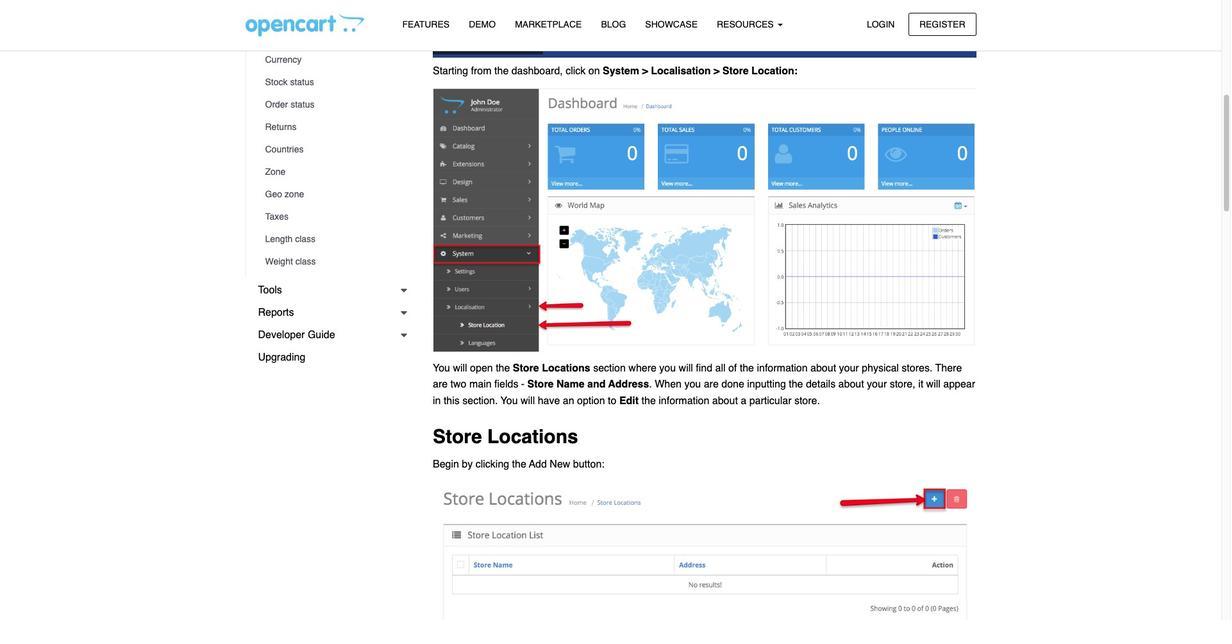 Task type: describe. For each thing, give the bounding box(es) containing it.
countries
[[265, 144, 304, 155]]

of
[[728, 363, 737, 374]]

store left location:
[[723, 65, 749, 77]]

login link
[[856, 13, 906, 36]]

.
[[649, 379, 652, 391]]

will right it
[[926, 379, 941, 391]]

store locations
[[433, 426, 578, 448]]

status for order status
[[291, 99, 315, 110]]

stores.
[[902, 363, 933, 374]]

the up fields
[[496, 363, 510, 374]]

stock
[[265, 77, 288, 87]]

find
[[696, 363, 712, 374]]

where
[[629, 363, 657, 374]]

begin by clicking the add new button:
[[433, 459, 605, 471]]

store location
[[265, 10, 328, 20]]

tools link
[[245, 280, 414, 302]]

marketplace link
[[505, 13, 591, 36]]

address
[[608, 379, 649, 391]]

system
[[603, 65, 639, 77]]

zone
[[265, 167, 286, 177]]

blog link
[[591, 13, 636, 36]]

your inside section where you will find all of the information about your physical stores. there are two main fields -
[[839, 363, 859, 374]]

opencart - open source shopping cart solution image
[[245, 13, 364, 37]]

developer guide link
[[245, 324, 414, 347]]

returns link
[[252, 116, 414, 139]]

and
[[587, 379, 606, 391]]

demo
[[469, 19, 496, 29]]

reports link
[[245, 302, 414, 324]]

are inside section where you will find all of the information about your physical stores. there are two main fields -
[[433, 379, 448, 391]]

store for store location
[[265, 10, 288, 20]]

when
[[655, 379, 682, 391]]

developer
[[258, 330, 305, 341]]

guide
[[308, 330, 335, 341]]

section
[[593, 363, 626, 374]]

reports
[[258, 307, 294, 319]]

1 vertical spatial information
[[659, 395, 709, 407]]

currency
[[265, 55, 302, 65]]

order
[[265, 99, 288, 110]]

tools
[[258, 285, 282, 296]]

showcase link
[[636, 13, 707, 36]]

store,
[[890, 379, 915, 391]]

will inside section where you will find all of the information about your physical stores. there are two main fields -
[[679, 363, 693, 374]]

information inside section where you will find all of the information about your physical stores. there are two main fields -
[[757, 363, 808, 374]]

your inside . when you are done inputting the details about your store, it will appear in this section. you will have an option to
[[867, 379, 887, 391]]

weight class link
[[252, 251, 414, 273]]

stock status
[[265, 77, 314, 87]]

status for stock status
[[290, 77, 314, 87]]

weight class
[[265, 256, 316, 267]]

fields
[[494, 379, 518, 391]]

1 single file upload image from the top
[[433, 88, 976, 353]]

there
[[935, 363, 962, 374]]

resources link
[[707, 13, 792, 36]]

open
[[470, 363, 493, 374]]

starting from the dashboard, click on system > localisation > store location:
[[433, 65, 798, 77]]

weight
[[265, 256, 293, 267]]

by
[[462, 459, 473, 471]]

0 horizontal spatial you
[[433, 363, 450, 374]]

1 > from the left
[[642, 65, 648, 77]]

clicking
[[476, 459, 509, 471]]

you will open the store locations
[[433, 363, 590, 374]]

main
[[469, 379, 492, 391]]

add
[[529, 459, 547, 471]]

begin
[[433, 459, 459, 471]]

zone
[[285, 189, 304, 199]]

name
[[557, 379, 584, 391]]

order status
[[265, 99, 315, 110]]

geo zone link
[[252, 183, 414, 206]]

currency link
[[252, 49, 414, 71]]

features link
[[393, 13, 459, 36]]

. when you are done inputting the details about your store, it will appear in this section. you will have an option to
[[433, 379, 975, 407]]

an
[[563, 395, 574, 407]]

have
[[538, 395, 560, 407]]



Task type: locate. For each thing, give the bounding box(es) containing it.
physical
[[862, 363, 899, 374]]

store up -
[[513, 363, 539, 374]]

are down find on the bottom of the page
[[704, 379, 719, 391]]

class right length
[[295, 234, 316, 244]]

length class
[[265, 234, 316, 244]]

single file upload image
[[433, 88, 976, 353], [433, 482, 976, 621]]

store right -
[[527, 379, 554, 391]]

taxes link
[[252, 206, 414, 228]]

0 vertical spatial single file upload image
[[433, 88, 976, 353]]

location
[[291, 10, 328, 20]]

blog
[[601, 19, 626, 29]]

dashboard,
[[512, 65, 563, 77]]

register link
[[909, 13, 976, 36]]

store for store name and address
[[527, 379, 554, 391]]

returns
[[265, 122, 297, 132]]

your
[[839, 363, 859, 374], [867, 379, 887, 391]]

edit
[[619, 395, 639, 407]]

0 horizontal spatial are
[[433, 379, 448, 391]]

click
[[566, 65, 586, 77]]

information up the inputting
[[757, 363, 808, 374]]

the up store. at the right
[[789, 379, 803, 391]]

1 vertical spatial your
[[867, 379, 887, 391]]

details
[[806, 379, 836, 391]]

0 vertical spatial locations
[[542, 363, 590, 374]]

length
[[265, 234, 293, 244]]

information down when at right
[[659, 395, 709, 407]]

marketplace
[[515, 19, 582, 29]]

0 horizontal spatial >
[[642, 65, 648, 77]]

0 horizontal spatial your
[[839, 363, 859, 374]]

1 vertical spatial single file upload image
[[433, 482, 976, 621]]

two
[[450, 379, 466, 391]]

1 horizontal spatial information
[[757, 363, 808, 374]]

login
[[867, 19, 895, 29]]

store up language
[[265, 10, 288, 20]]

upgrading link
[[245, 347, 414, 369]]

location:
[[752, 65, 798, 77]]

in
[[433, 395, 441, 407]]

you up the in
[[433, 363, 450, 374]]

resources
[[717, 19, 776, 29]]

store up by
[[433, 426, 482, 448]]

inputting
[[747, 379, 786, 391]]

geo
[[265, 189, 282, 199]]

1 vertical spatial class
[[295, 256, 316, 267]]

class for length class
[[295, 234, 316, 244]]

the right from on the top of the page
[[494, 65, 509, 77]]

taxes
[[265, 212, 289, 222]]

your left physical
[[839, 363, 859, 374]]

section.
[[462, 395, 498, 407]]

it
[[918, 379, 923, 391]]

this
[[444, 395, 460, 407]]

locations up name
[[542, 363, 590, 374]]

about inside . when you are done inputting the details about your store, it will appear in this section. you will have an option to
[[838, 379, 864, 391]]

you
[[433, 363, 450, 374], [501, 395, 518, 407]]

2 > from the left
[[714, 65, 720, 77]]

edit the information about a particular store.
[[619, 395, 820, 407]]

zone link
[[252, 161, 414, 183]]

0 vertical spatial you
[[659, 363, 676, 374]]

0 vertical spatial about
[[811, 363, 836, 374]]

section where you will find all of the information about your physical stores. there are two main fields -
[[433, 363, 962, 391]]

are up the in
[[433, 379, 448, 391]]

are
[[433, 379, 448, 391], [704, 379, 719, 391]]

class right weight
[[295, 256, 316, 267]]

1 vertical spatial about
[[838, 379, 864, 391]]

2 vertical spatial about
[[712, 395, 738, 407]]

1 vertical spatial you
[[684, 379, 701, 391]]

you inside section where you will find all of the information about your physical stores. there are two main fields -
[[659, 363, 676, 374]]

1 class from the top
[[295, 234, 316, 244]]

the inside section where you will find all of the information about your physical stores. there are two main fields -
[[740, 363, 754, 374]]

0 vertical spatial you
[[433, 363, 450, 374]]

0 horizontal spatial about
[[712, 395, 738, 407]]

you down fields
[[501, 395, 518, 407]]

the left add
[[512, 459, 526, 471]]

will
[[453, 363, 467, 374], [679, 363, 693, 374], [926, 379, 941, 391], [521, 395, 535, 407]]

length class link
[[252, 228, 414, 251]]

you up when at right
[[659, 363, 676, 374]]

stock status link
[[252, 71, 414, 94]]

1 horizontal spatial are
[[704, 379, 719, 391]]

about up details
[[811, 363, 836, 374]]

1 vertical spatial status
[[291, 99, 315, 110]]

register
[[919, 19, 965, 29]]

starting
[[433, 65, 468, 77]]

the down .
[[642, 395, 656, 407]]

1 horizontal spatial about
[[811, 363, 836, 374]]

information
[[757, 363, 808, 374], [659, 395, 709, 407]]

appear
[[943, 379, 975, 391]]

button:
[[573, 459, 605, 471]]

to
[[608, 395, 616, 407]]

all
[[715, 363, 726, 374]]

0 vertical spatial your
[[839, 363, 859, 374]]

language link
[[252, 26, 414, 49]]

1 are from the left
[[433, 379, 448, 391]]

status down 'stock status' at the left top of page
[[291, 99, 315, 110]]

will up two
[[453, 363, 467, 374]]

demo link
[[459, 13, 505, 36]]

0 vertical spatial information
[[757, 363, 808, 374]]

0 horizontal spatial you
[[659, 363, 676, 374]]

> right 'localisation' on the right top of page
[[714, 65, 720, 77]]

language
[[265, 32, 305, 42]]

0 vertical spatial status
[[290, 77, 314, 87]]

showcase
[[645, 19, 698, 29]]

order status link
[[252, 94, 414, 116]]

1 horizontal spatial your
[[867, 379, 887, 391]]

2 horizontal spatial about
[[838, 379, 864, 391]]

option
[[577, 395, 605, 407]]

from
[[471, 65, 492, 77]]

will left find on the bottom of the page
[[679, 363, 693, 374]]

done
[[722, 379, 744, 391]]

about inside section where you will find all of the information about your physical stores. there are two main fields -
[[811, 363, 836, 374]]

0 vertical spatial class
[[295, 234, 316, 244]]

particular
[[749, 395, 792, 407]]

you for are
[[684, 379, 701, 391]]

geo zone
[[265, 189, 304, 199]]

about right details
[[838, 379, 864, 391]]

locations up add
[[487, 426, 578, 448]]

the inside . when you are done inputting the details about your store, it will appear in this section. you will have an option to
[[789, 379, 803, 391]]

about down done
[[712, 395, 738, 407]]

2 are from the left
[[704, 379, 719, 391]]

about
[[811, 363, 836, 374], [838, 379, 864, 391], [712, 395, 738, 407]]

countries link
[[252, 139, 414, 161]]

localisation
[[651, 65, 711, 77]]

1 horizontal spatial you
[[501, 395, 518, 407]]

2 single file upload image from the top
[[433, 482, 976, 621]]

features
[[402, 19, 450, 29]]

new
[[550, 459, 570, 471]]

1 vertical spatial locations
[[487, 426, 578, 448]]

1 horizontal spatial >
[[714, 65, 720, 77]]

>
[[642, 65, 648, 77], [714, 65, 720, 77]]

will down -
[[521, 395, 535, 407]]

the right of
[[740, 363, 754, 374]]

you inside . when you are done inputting the details about your store, it will appear in this section. you will have an option to
[[684, 379, 701, 391]]

1 vertical spatial you
[[501, 395, 518, 407]]

are inside . when you are done inputting the details about your store, it will appear in this section. you will have an option to
[[704, 379, 719, 391]]

> right system
[[642, 65, 648, 77]]

you inside . when you are done inputting the details about your store, it will appear in this section. you will have an option to
[[501, 395, 518, 407]]

upgrading
[[258, 352, 305, 364]]

you down find on the bottom of the page
[[684, 379, 701, 391]]

a
[[741, 395, 747, 407]]

0 horizontal spatial information
[[659, 395, 709, 407]]

your down physical
[[867, 379, 887, 391]]

store for store locations
[[433, 426, 482, 448]]

1 horizontal spatial you
[[684, 379, 701, 391]]

store.
[[794, 395, 820, 407]]

store name and address
[[527, 379, 649, 391]]

on
[[589, 65, 600, 77]]

class
[[295, 234, 316, 244], [295, 256, 316, 267]]

status up order status
[[290, 77, 314, 87]]

2 class from the top
[[295, 256, 316, 267]]

class for weight class
[[295, 256, 316, 267]]

you for will
[[659, 363, 676, 374]]



Task type: vqa. For each thing, say whether or not it's contained in the screenshot.
directory in . this module contains the directory structure, files, and instructions on how to understand and build your own modules. this page is a more theoretical guide.
no



